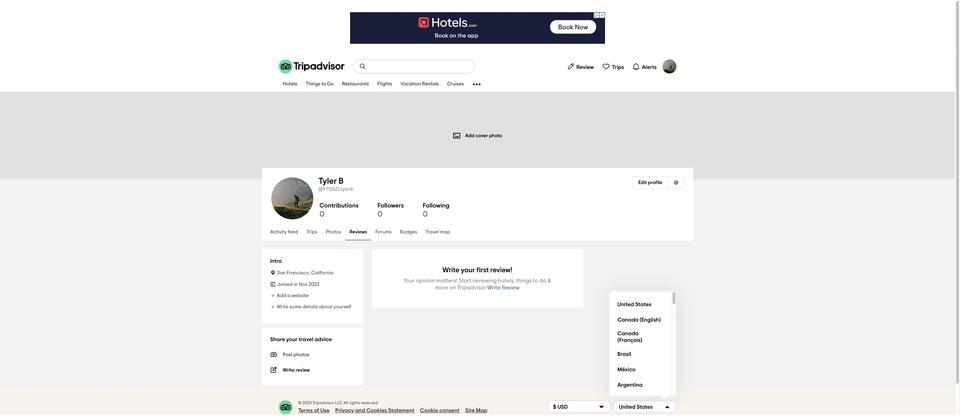 Task type: vqa. For each thing, say whether or not it's contained in the screenshot.
Search SEARCH BOX
no



Task type: locate. For each thing, give the bounding box(es) containing it.
united up canada (english)
[[617, 302, 634, 307]]

0 horizontal spatial trips link
[[302, 224, 321, 241]]

trips link left the alerts link
[[600, 60, 627, 74]]

yourself
[[333, 305, 351, 310]]

canada up (français) at the bottom of page
[[617, 331, 639, 336]]

3 0 from the left
[[423, 210, 428, 218]]

site map
[[465, 408, 487, 414]]

1 0 from the left
[[320, 210, 324, 218]]

canada inside 'link'
[[617, 317, 639, 323]]

llc
[[335, 401, 342, 405]]

méxico link
[[615, 362, 665, 377]]

0 vertical spatial review
[[576, 64, 594, 70]]

write for write review
[[487, 285, 501, 291]]

2023
[[309, 282, 319, 287], [302, 401, 312, 405]]

0 for followers 0
[[378, 210, 382, 218]]

&
[[548, 278, 551, 284]]

consent
[[439, 408, 460, 414]]

united states inside dropdown button
[[619, 404, 653, 410]]

0 inside followers 0
[[378, 210, 382, 218]]

1 vertical spatial canada
[[617, 331, 639, 336]]

0 inside contributions 0
[[320, 210, 324, 218]]

0 horizontal spatial review
[[502, 285, 520, 291]]

add
[[465, 133, 474, 138], [277, 293, 286, 298]]

write some details about yourself
[[277, 305, 351, 310]]

canada inside canada (français)
[[617, 331, 639, 336]]

united inside menu
[[617, 302, 634, 307]]

trips link right "feed"
[[302, 224, 321, 241]]

add left a
[[277, 293, 286, 298]]

write for write your first review!
[[442, 267, 459, 274]]

following
[[423, 203, 449, 209]]

write review button
[[487, 284, 520, 291]]

things to do
[[306, 82, 333, 87]]

united states
[[617, 302, 651, 307], [619, 404, 653, 410]]

opinion
[[416, 278, 435, 284]]

0 down contributions
[[320, 210, 324, 218]]

reviews
[[350, 230, 367, 235]]

activity
[[270, 230, 287, 235]]

menu
[[609, 291, 676, 408]]

2023 right ©
[[302, 401, 312, 405]]

1 vertical spatial your
[[286, 337, 297, 342]]

argentina
[[617, 382, 643, 388]]

write down a
[[277, 305, 289, 310]]

san francisco, california
[[277, 271, 333, 276]]

edit profile
[[638, 180, 662, 185]]

write down reviewing
[[487, 285, 501, 291]]

1 horizontal spatial trips link
[[600, 60, 627, 74]]

restaurants
[[342, 82, 369, 87]]

usd
[[557, 404, 568, 410]]

1 horizontal spatial add
[[465, 133, 474, 138]]

2 0 from the left
[[378, 210, 382, 218]]

canada up canada (français) on the right of the page
[[617, 317, 639, 323]]

0 horizontal spatial add
[[277, 293, 286, 298]]

0 horizontal spatial to
[[322, 82, 326, 87]]

followers 0
[[378, 203, 404, 218]]

write left review
[[283, 368, 295, 373]]

0 vertical spatial states
[[635, 302, 651, 307]]

0 vertical spatial united
[[617, 302, 634, 307]]

1 horizontal spatial review
[[576, 64, 594, 70]]

your up start on the bottom left
[[461, 267, 475, 274]]

0 vertical spatial trips link
[[600, 60, 627, 74]]

0 vertical spatial united states
[[617, 302, 651, 307]]

your
[[461, 267, 475, 274], [286, 337, 297, 342]]

states down argentina link
[[637, 404, 653, 410]]

contributions
[[320, 203, 359, 209]]

write up matters!
[[442, 267, 459, 274]]

1 vertical spatial united
[[619, 404, 635, 410]]

None search field
[[353, 60, 475, 73]]

1 vertical spatial trips
[[307, 230, 317, 235]]

tripadvisor
[[312, 401, 334, 405]]

hotels
[[283, 82, 297, 87]]

search image
[[359, 63, 366, 70]]

francisco,
[[287, 271, 310, 276]]

your opinion matters! start reviewing hotels, things to do & more on tripadvisor.
[[404, 278, 551, 291]]

0 inside following 0
[[423, 210, 428, 218]]

0 vertical spatial your
[[461, 267, 475, 274]]

review!
[[490, 267, 512, 274]]

states inside dropdown button
[[637, 404, 653, 410]]

cruises link
[[443, 77, 468, 92]]

canada (français) link
[[615, 328, 665, 347]]

write your first review!
[[442, 267, 512, 274]]

write inside button
[[487, 285, 501, 291]]

(français)
[[617, 338, 642, 343]]

feed
[[288, 230, 298, 235]]

website
[[291, 293, 309, 298]]

to
[[322, 82, 326, 87], [533, 278, 538, 284]]

© 2023 tripadvisor llc all rights reserved.
[[298, 401, 379, 405]]

profile picture image
[[662, 60, 676, 74]]

0 vertical spatial trips
[[612, 64, 624, 70]]

joined in nov 2023
[[277, 282, 319, 287]]

1 vertical spatial trips link
[[302, 224, 321, 241]]

1 horizontal spatial to
[[533, 278, 538, 284]]

map
[[476, 408, 487, 414]]

2 canada from the top
[[617, 331, 639, 336]]

0 down following
[[423, 210, 428, 218]]

0 horizontal spatial 0
[[320, 210, 324, 218]]

alerts link
[[630, 60, 659, 74]]

trips left the alerts link
[[612, 64, 624, 70]]

trips right "feed"
[[307, 230, 317, 235]]

states
[[635, 302, 651, 307], [637, 404, 653, 410]]

share
[[270, 337, 285, 342]]

followers
[[378, 203, 404, 209]]

united states inside menu
[[617, 302, 651, 307]]

1 horizontal spatial your
[[461, 267, 475, 274]]

canada
[[617, 317, 639, 323], [617, 331, 639, 336]]

1 horizontal spatial 0
[[378, 210, 382, 218]]

your for share
[[286, 337, 297, 342]]

2 horizontal spatial 0
[[423, 210, 428, 218]]

your left travel
[[286, 337, 297, 342]]

start
[[459, 278, 471, 284]]

site
[[465, 408, 475, 414]]

cover
[[475, 133, 488, 138]]

advice
[[315, 337, 332, 342]]

1 vertical spatial states
[[637, 404, 653, 410]]

to inside things to do link
[[322, 82, 326, 87]]

write for write some details about yourself
[[277, 305, 289, 310]]

1 vertical spatial united states
[[619, 404, 653, 410]]

0 vertical spatial canada
[[617, 317, 639, 323]]

hotels,
[[498, 278, 515, 284]]

0 vertical spatial add
[[465, 133, 474, 138]]

states inside menu
[[635, 302, 651, 307]]

all
[[343, 401, 348, 405]]

united states down argentina link
[[619, 404, 653, 410]]

1 vertical spatial add
[[277, 293, 286, 298]]

edit profile link
[[632, 176, 668, 189]]

san
[[277, 271, 286, 276]]

add left cover
[[465, 133, 474, 138]]

(english)
[[640, 317, 661, 323]]

united inside dropdown button
[[619, 404, 635, 410]]

to inside your opinion matters! start reviewing hotels, things to do & more on tripadvisor.
[[533, 278, 538, 284]]

write review
[[487, 285, 520, 291]]

1 vertical spatial to
[[533, 278, 538, 284]]

terms of use link
[[298, 408, 330, 414]]

write for write review
[[283, 368, 295, 373]]

travel
[[426, 230, 439, 235]]

united states button
[[613, 401, 676, 413]]

united down argentina
[[619, 404, 635, 410]]

$
[[553, 404, 556, 410]]

2023 right nov
[[309, 282, 319, 287]]

canada for canada (français)
[[617, 331, 639, 336]]

cookies
[[366, 408, 387, 414]]

0 vertical spatial to
[[322, 82, 326, 87]]

0 down 'followers'
[[378, 210, 382, 218]]

intro
[[270, 258, 282, 264]]

1 vertical spatial review
[[502, 285, 520, 291]]

0 horizontal spatial your
[[286, 337, 297, 342]]

vacation rentals
[[401, 82, 439, 87]]

united states for united states dropdown button at the bottom of the page
[[619, 404, 653, 410]]

add for add a website
[[277, 293, 286, 298]]

details
[[303, 305, 318, 310]]

trips link
[[600, 60, 627, 74], [302, 224, 321, 241]]

1 canada from the top
[[617, 317, 639, 323]]

united states up canada (english)
[[617, 302, 651, 307]]

contributions 0
[[320, 203, 359, 218]]

states up canada (english) 'link'
[[635, 302, 651, 307]]

1 horizontal spatial trips
[[612, 64, 624, 70]]

0 for contributions 0
[[320, 210, 324, 218]]



Task type: describe. For each thing, give the bounding box(es) containing it.
add for add cover photo
[[465, 133, 474, 138]]

$ usd button
[[547, 401, 610, 413]]

tyler b y7126zltylerb
[[318, 177, 354, 192]]

canada for canada (english)
[[617, 317, 639, 323]]

a
[[287, 293, 290, 298]]

$ usd
[[553, 404, 568, 410]]

vacation rentals link
[[396, 77, 443, 92]]

terms
[[298, 408, 313, 414]]

photo
[[489, 133, 502, 138]]

write review link
[[270, 366, 355, 374]]

things
[[516, 278, 532, 284]]

cookie consent button
[[420, 408, 460, 414]]

cookie consent
[[420, 408, 460, 414]]

review inside button
[[502, 285, 520, 291]]

©
[[298, 401, 301, 405]]

alerts
[[642, 64, 657, 70]]

vacation
[[401, 82, 421, 87]]

statement
[[388, 408, 414, 414]]

united states for united states link
[[617, 302, 651, 307]]

0 horizontal spatial trips
[[307, 230, 317, 235]]

cookie
[[420, 408, 438, 414]]

travel map
[[426, 230, 450, 235]]

profile
[[648, 180, 662, 185]]

reviews link
[[345, 224, 371, 241]]

forums link
[[371, 224, 396, 241]]

cruises
[[447, 82, 464, 87]]

united for united states link
[[617, 302, 634, 307]]

share your travel advice
[[270, 337, 332, 342]]

write some details about yourself link
[[270, 305, 351, 310]]

about
[[319, 305, 332, 310]]

advertisement region
[[350, 12, 605, 44]]

canada (français)
[[617, 331, 642, 343]]

in
[[294, 282, 298, 287]]

add cover photo
[[465, 133, 502, 138]]

brasil link
[[615, 347, 665, 362]]

matters!
[[436, 278, 458, 284]]

1 vertical spatial 2023
[[302, 401, 312, 405]]

map
[[440, 230, 450, 235]]

edit
[[638, 180, 647, 185]]

badges link
[[396, 224, 421, 241]]

0 vertical spatial 2023
[[309, 282, 319, 287]]

privacy and cookies statement
[[335, 408, 414, 414]]

review link
[[564, 60, 597, 74]]

0 for following 0
[[423, 210, 428, 218]]

united for united states dropdown button at the bottom of the page
[[619, 404, 635, 410]]

things to do link
[[301, 77, 338, 92]]

rights
[[349, 401, 360, 405]]

méxico
[[617, 367, 636, 372]]

hotels link
[[279, 77, 301, 92]]

write review
[[283, 368, 310, 373]]

tripadvisor image
[[279, 60, 344, 74]]

travel map link
[[421, 224, 454, 241]]

more
[[435, 285, 448, 291]]

post
[[283, 353, 292, 357]]

canada (english)
[[617, 317, 661, 323]]

following 0
[[423, 203, 449, 218]]

rentals
[[422, 82, 439, 87]]

things
[[306, 82, 320, 87]]

joined
[[277, 282, 293, 287]]

badges
[[400, 230, 417, 235]]

your for write
[[461, 267, 475, 274]]

review
[[296, 368, 310, 373]]

states for united states dropdown button at the bottom of the page
[[637, 404, 653, 410]]

united states link
[[615, 297, 665, 312]]

first
[[477, 267, 489, 274]]

california
[[311, 271, 333, 276]]

trips link for the alerts link
[[600, 60, 627, 74]]

of
[[314, 408, 319, 414]]

canada (english) link
[[615, 312, 665, 328]]

do
[[327, 82, 333, 87]]

do
[[539, 278, 546, 284]]

menu containing united states
[[609, 291, 676, 408]]

brasil
[[617, 351, 631, 357]]

b
[[339, 177, 344, 186]]

nov
[[299, 282, 308, 287]]

privacy and cookies statement link
[[335, 408, 414, 414]]

reviewing
[[473, 278, 497, 284]]

some
[[290, 305, 302, 310]]

edit profile button
[[632, 176, 668, 189]]

trips link for photos link
[[302, 224, 321, 241]]

photos link
[[321, 224, 345, 241]]

add a website link
[[270, 293, 309, 298]]

reserved.
[[361, 401, 379, 405]]

states for united states link
[[635, 302, 651, 307]]

and
[[355, 408, 365, 414]]

privacy
[[335, 408, 354, 414]]

flights
[[377, 82, 392, 87]]

post photos button
[[270, 350, 355, 359]]

restaurants link
[[338, 77, 373, 92]]

activity feed link
[[266, 224, 302, 241]]

travel
[[299, 337, 313, 342]]



